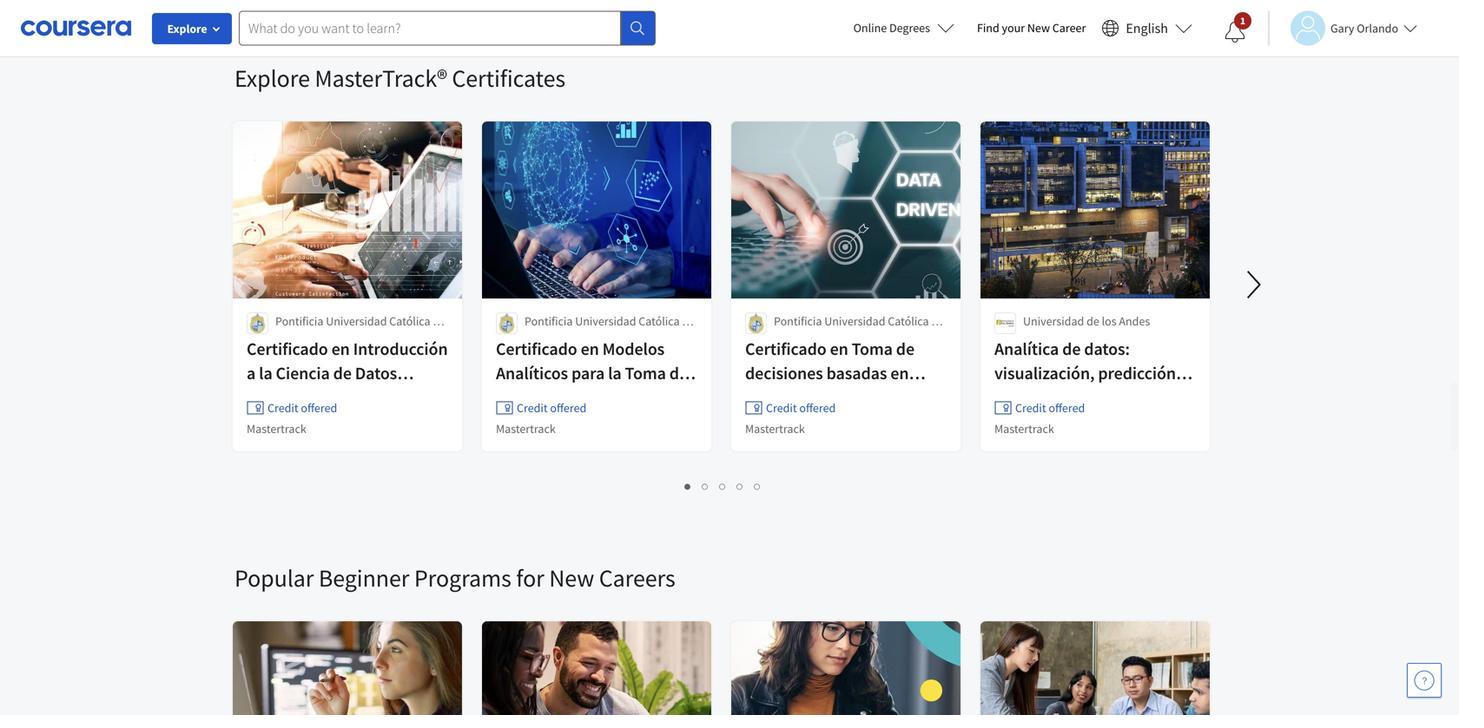 Task type: locate. For each thing, give the bounding box(es) containing it.
chile
[[275, 331, 301, 347], [525, 331, 551, 347], [774, 331, 800, 347]]

careers
[[599, 563, 676, 594]]

2 mastertrack from the left
[[496, 421, 556, 437]]

3 pontificia universidad católica de chile image from the left
[[746, 313, 767, 335]]

universidad for introducción
[[326, 314, 387, 329]]

pontificia up ciencia
[[275, 314, 324, 329]]

2 pontificia universidad católica de chile from the left
[[525, 314, 695, 347]]

1 credit from the left
[[268, 401, 299, 416]]

4 credit from the left
[[1016, 401, 1047, 416]]

career
[[1053, 20, 1086, 36]]

offered
[[301, 401, 337, 416], [550, 401, 587, 416], [800, 401, 836, 416], [1049, 401, 1086, 416]]

explore for explore
[[167, 21, 207, 36]]

mastertrack® down ciencia
[[247, 387, 344, 409]]

1 horizontal spatial certificado
[[496, 338, 578, 360]]

1 horizontal spatial toma
[[852, 338, 893, 360]]

1 horizontal spatial 1 button
[[1211, 11, 1260, 53]]

certificado en toma de decisiones basadas en datos mastertrack® certificate
[[746, 338, 915, 433]]

3 mastertrack from the left
[[746, 421, 805, 437]]

a
[[247, 363, 256, 384]]

0 vertical spatial 1 button
[[1211, 11, 1260, 53]]

2 credit offered from the left
[[517, 401, 587, 416]]

1 vertical spatial explore
[[235, 63, 310, 93]]

1 horizontal spatial católica
[[639, 314, 680, 329]]

mastertrack® inside certificado en toma de decisiones basadas en datos mastertrack® certificate
[[790, 387, 888, 409]]

3 católica from the left
[[888, 314, 929, 329]]

1 horizontal spatial chile
[[525, 331, 551, 347]]

offered for mastertrack®
[[301, 401, 337, 416]]

0 vertical spatial explore
[[167, 21, 207, 36]]

4 mastertrack from the left
[[995, 421, 1055, 437]]

la
[[259, 363, 273, 384], [608, 363, 622, 384]]

What do you want to learn? text field
[[239, 11, 621, 46]]

offered for de
[[550, 401, 587, 416]]

meta social media marketing professional certificate by meta, image
[[732, 622, 962, 716]]

3 pontificia from the left
[[774, 314, 822, 329]]

en up para
[[581, 338, 599, 360]]

analíticos
[[496, 363, 568, 384]]

la right a in the bottom left of the page
[[259, 363, 273, 384]]

2 horizontal spatial certificate
[[746, 411, 822, 433]]

credit
[[268, 401, 299, 416], [517, 401, 548, 416], [766, 401, 797, 416], [1016, 401, 1047, 416]]

credit offered
[[268, 401, 337, 416], [517, 401, 587, 416], [766, 401, 836, 416], [1016, 401, 1086, 416]]

1 vertical spatial toma
[[625, 363, 666, 384]]

decisiones
[[746, 363, 823, 384]]

certificado for decisiones
[[746, 338, 827, 360]]

certificate down ciencia
[[247, 411, 323, 433]]

1 la from the left
[[259, 363, 273, 384]]

1 horizontal spatial pontificia universidad católica de chile image
[[496, 313, 518, 335]]

universidad de los andes
[[1024, 314, 1151, 329]]

recently launched guided projects carousel element
[[235, 0, 1225, 10]]

1
[[1241, 14, 1246, 27], [685, 478, 692, 494]]

1 inside explore mastertrack® certificates carousel element
[[685, 478, 692, 494]]

programs
[[414, 563, 512, 594]]

0 horizontal spatial pontificia
[[275, 314, 324, 329]]

certificate inside certificado en introducción a la ciencia de datos mastertrack® mastertrack® certificate
[[247, 411, 323, 433]]

1 certificate from the left
[[247, 411, 323, 433]]

2 horizontal spatial católica
[[888, 314, 929, 329]]

católica
[[390, 314, 431, 329], [639, 314, 680, 329], [888, 314, 929, 329]]

en
[[332, 338, 350, 360], [581, 338, 599, 360], [830, 338, 849, 360], [891, 363, 909, 384]]

chile for la
[[275, 331, 301, 347]]

chile up decisiones
[[774, 331, 800, 347]]

en up basadas
[[830, 338, 849, 360]]

1 católica from the left
[[390, 314, 431, 329]]

list
[[235, 476, 1212, 496]]

help center image
[[1415, 671, 1435, 692]]

en left the 'introducción'
[[332, 338, 350, 360]]

mastertrack® down basadas
[[790, 387, 888, 409]]

chile up analíticos at the bottom left
[[525, 331, 551, 347]]

certificado en modelos analíticos para la toma de decisiones de negocio mastertrack® certificate
[[496, 338, 688, 433]]

offered for certificate
[[800, 401, 836, 416]]

online
[[854, 20, 887, 36]]

1 horizontal spatial explore
[[235, 63, 310, 93]]

0 horizontal spatial pontificia universidad católica de chile
[[275, 314, 446, 347]]

los
[[1102, 314, 1117, 329]]

0 horizontal spatial pontificia universidad católica de chile image
[[247, 313, 268, 335]]

la right para
[[608, 363, 622, 384]]

explore inside popup button
[[167, 21, 207, 36]]

certificate down datos
[[746, 411, 822, 433]]

pontificia universidad católica de chile up para
[[525, 314, 695, 347]]

coursera image
[[21, 14, 131, 42]]

3 universidad from the left
[[825, 314, 886, 329]]

pontificia up analíticos at the bottom left
[[525, 314, 573, 329]]

certificado for para
[[496, 338, 578, 360]]

2 certificado from the left
[[496, 338, 578, 360]]

1 horizontal spatial la
[[608, 363, 622, 384]]

pontificia universidad católica de chile image for certificado en modelos analíticos para la toma de decisiones de negocio mastertrack® certificate
[[496, 313, 518, 335]]

3 chile from the left
[[774, 331, 800, 347]]

explore
[[167, 21, 207, 36], [235, 63, 310, 93]]

2 horizontal spatial chile
[[774, 331, 800, 347]]

online degrees
[[854, 20, 931, 36]]

toma down modelos
[[625, 363, 666, 384]]

3 credit from the left
[[766, 401, 797, 416]]

3 certificado from the left
[[746, 338, 827, 360]]

pontificia universidad católica de chile image
[[247, 313, 268, 335], [496, 313, 518, 335], [746, 313, 767, 335]]

new right your
[[1028, 20, 1051, 36]]

universidad for toma
[[825, 314, 886, 329]]

2 credit from the left
[[517, 401, 548, 416]]

certificado up analíticos at the bottom left
[[496, 338, 578, 360]]

universidad up the 'introducción'
[[326, 314, 387, 329]]

2 offered from the left
[[550, 401, 587, 416]]

toma
[[852, 338, 893, 360], [625, 363, 666, 384]]

universidad for modelos
[[575, 314, 636, 329]]

2 horizontal spatial pontificia universidad católica de chile image
[[746, 313, 767, 335]]

certificado inside certificado en modelos analíticos para la toma de decisiones de negocio mastertrack® certificate
[[496, 338, 578, 360]]

0 vertical spatial toma
[[852, 338, 893, 360]]

universidad right universidad de los andes image
[[1024, 314, 1085, 329]]

1 certificado from the left
[[247, 338, 328, 360]]

la inside certificado en modelos analíticos para la toma de decisiones de negocio mastertrack® certificate
[[608, 363, 622, 384]]

1 pontificia universidad católica de chile from the left
[[275, 314, 446, 347]]

certificado inside certificado en introducción a la ciencia de datos mastertrack® mastertrack® certificate
[[247, 338, 328, 360]]

certificate down the negocio
[[597, 411, 674, 433]]

2 universidad from the left
[[575, 314, 636, 329]]

pontificia
[[275, 314, 324, 329], [525, 314, 573, 329], [774, 314, 822, 329]]

2 católica from the left
[[639, 314, 680, 329]]

certificado up decisiones
[[746, 338, 827, 360]]

None search field
[[239, 11, 656, 46]]

universidad
[[326, 314, 387, 329], [575, 314, 636, 329], [825, 314, 886, 329], [1024, 314, 1085, 329]]

2 horizontal spatial certificado
[[746, 338, 827, 360]]

0 horizontal spatial explore
[[167, 21, 207, 36]]

pontificia universidad católica de chile up datos in the left of the page
[[275, 314, 446, 347]]

3 certificate from the left
[[746, 411, 822, 433]]

3 offered from the left
[[800, 401, 836, 416]]

pontificia universidad católica de chile image up analíticos at the bottom left
[[496, 313, 518, 335]]

certificado for la
[[247, 338, 328, 360]]

en inside certificado en modelos analíticos para la toma de decisiones de negocio mastertrack® certificate
[[581, 338, 599, 360]]

explore button
[[152, 13, 232, 44]]

mastertrack® down what do you want to learn? text field
[[315, 63, 447, 93]]

2
[[703, 478, 709, 494]]

0 horizontal spatial chile
[[275, 331, 301, 347]]

pontificia up decisiones
[[774, 314, 822, 329]]

0 vertical spatial new
[[1028, 20, 1051, 36]]

católica for modelos
[[639, 314, 680, 329]]

1 offered from the left
[[301, 401, 337, 416]]

list containing 1
[[235, 476, 1212, 496]]

0 horizontal spatial toma
[[625, 363, 666, 384]]

popular
[[235, 563, 314, 594]]

ciencia
[[276, 363, 330, 384]]

en inside certificado en introducción a la ciencia de datos mastertrack® mastertrack® certificate
[[332, 338, 350, 360]]

1 pontificia universidad católica de chile image from the left
[[247, 313, 268, 335]]

1 vertical spatial 1
[[685, 478, 692, 494]]

2 horizontal spatial pontificia universidad católica de chile
[[774, 314, 945, 347]]

datos
[[355, 363, 397, 384]]

new right the 'for'
[[549, 563, 595, 594]]

2 certificate from the left
[[597, 411, 674, 433]]

de
[[433, 314, 446, 329], [682, 314, 695, 329], [932, 314, 945, 329], [1087, 314, 1100, 329], [897, 338, 915, 360], [333, 363, 352, 384], [670, 363, 688, 384], [579, 387, 597, 409]]

2 pontificia from the left
[[525, 314, 573, 329]]

english
[[1126, 20, 1169, 37]]

1 mastertrack from the left
[[247, 421, 307, 437]]

pontificia universidad católica de chile image for certificado en toma de decisiones basadas en datos mastertrack® certificate
[[746, 313, 767, 335]]

1 pontificia from the left
[[275, 314, 324, 329]]

1 horizontal spatial pontificia
[[525, 314, 573, 329]]

certificate inside certificado en modelos analíticos para la toma de decisiones de negocio mastertrack® certificate
[[597, 411, 674, 433]]

0 horizontal spatial 1 button
[[680, 476, 697, 496]]

2 button
[[697, 476, 715, 496]]

0 horizontal spatial 1
[[685, 478, 692, 494]]

mastertrack for certificado en toma de decisiones basadas en datos mastertrack® certificate
[[746, 421, 805, 437]]

2 chile from the left
[[525, 331, 551, 347]]

certificado up ciencia
[[247, 338, 328, 360]]

pontificia universidad católica de chile up basadas
[[774, 314, 945, 347]]

0 horizontal spatial católica
[[390, 314, 431, 329]]

universidad up modelos
[[575, 314, 636, 329]]

de inside certificado en introducción a la ciencia de datos mastertrack® mastertrack® certificate
[[333, 363, 352, 384]]

1 vertical spatial new
[[549, 563, 595, 594]]

beginner
[[319, 563, 410, 594]]

chile for decisiones
[[774, 331, 800, 347]]

popular beginner programs for new careers carousel element
[[226, 511, 1460, 716]]

find your new career link
[[969, 17, 1095, 39]]

1 credit offered from the left
[[268, 401, 337, 416]]

credit for la
[[268, 401, 299, 416]]

0 horizontal spatial la
[[259, 363, 273, 384]]

0 horizontal spatial certificate
[[247, 411, 323, 433]]

mastertrack® down the decisiones
[[496, 411, 594, 433]]

explore mastertrack® certificates
[[235, 63, 566, 93]]

3 pontificia universidad católica de chile from the left
[[774, 314, 945, 347]]

2 pontificia universidad católica de chile image from the left
[[496, 313, 518, 335]]

for
[[516, 563, 545, 594]]

new
[[1028, 20, 1051, 36], [549, 563, 595, 594]]

2 la from the left
[[608, 363, 622, 384]]

universidad up basadas
[[825, 314, 886, 329]]

1 button
[[1211, 11, 1260, 53], [680, 476, 697, 496]]

1 horizontal spatial new
[[1028, 20, 1051, 36]]

2 horizontal spatial pontificia
[[774, 314, 822, 329]]

0 horizontal spatial certificado
[[247, 338, 328, 360]]

pontificia universidad católica de chile image up decisiones
[[746, 313, 767, 335]]

pontificia universidad católica de chile
[[275, 314, 446, 347], [525, 314, 695, 347], [774, 314, 945, 347]]

certificate
[[247, 411, 323, 433], [597, 411, 674, 433], [746, 411, 822, 433]]

mastertrack®
[[315, 63, 447, 93], [247, 387, 344, 409], [348, 387, 446, 409], [790, 387, 888, 409], [496, 411, 594, 433]]

pontificia universidad católica de chile image up a in the bottom left of the page
[[247, 313, 268, 335]]

mastertrack
[[247, 421, 307, 437], [496, 421, 556, 437], [746, 421, 805, 437], [995, 421, 1055, 437]]

certificado
[[247, 338, 328, 360], [496, 338, 578, 360], [746, 338, 827, 360]]

1 universidad from the left
[[326, 314, 387, 329]]

chile up ciencia
[[275, 331, 301, 347]]

pontificia universidad católica de chile image for certificado en introducción a la ciencia de datos mastertrack® mastertrack® certificate
[[247, 313, 268, 335]]

1 chile from the left
[[275, 331, 301, 347]]

andes
[[1120, 314, 1151, 329]]

chile for para
[[525, 331, 551, 347]]

1 horizontal spatial certificate
[[597, 411, 674, 433]]

find
[[977, 20, 1000, 36]]

1 horizontal spatial pontificia universidad católica de chile
[[525, 314, 695, 347]]

toma up basadas
[[852, 338, 893, 360]]

1 horizontal spatial 1
[[1241, 14, 1246, 27]]

gary orlando button
[[1269, 11, 1418, 46]]

mastertrack® inside certificado en modelos analíticos para la toma de decisiones de negocio mastertrack® certificate
[[496, 411, 594, 433]]

find your new career
[[977, 20, 1086, 36]]

3 credit offered from the left
[[766, 401, 836, 416]]

certificado inside certificado en toma de decisiones basadas en datos mastertrack® certificate
[[746, 338, 827, 360]]

0 vertical spatial 1
[[1241, 14, 1246, 27]]



Task type: describe. For each thing, give the bounding box(es) containing it.
modelos
[[603, 338, 665, 360]]

show notifications image
[[1225, 22, 1246, 43]]

credit offered for certificate
[[766, 401, 836, 416]]

introducción
[[353, 338, 448, 360]]

decisiones
[[496, 387, 575, 409]]

católica for introducción
[[390, 314, 431, 329]]

3
[[720, 478, 727, 494]]

5 button
[[749, 476, 767, 496]]

explore mastertrack® certificates carousel element
[[226, 10, 1460, 511]]

next slide image
[[1234, 264, 1276, 306]]

gary orlando
[[1331, 20, 1399, 36]]

3 button
[[715, 476, 732, 496]]

basadas
[[827, 363, 888, 384]]

pontificia universidad católica de chile for introducción
[[275, 314, 446, 347]]

en for toma
[[830, 338, 849, 360]]

certificates
[[452, 63, 566, 93]]

pontificia for la
[[275, 314, 324, 329]]

datos
[[746, 387, 787, 409]]

para
[[572, 363, 605, 384]]

pontificia universidad católica de chile for toma
[[774, 314, 945, 347]]

aws cloud technology consultant professional certificate by amazon web services, image
[[981, 622, 1211, 716]]

certificate inside certificado en toma de decisiones basadas en datos mastertrack® certificate
[[746, 411, 822, 433]]

en for introducción
[[332, 338, 350, 360]]

en for modelos
[[581, 338, 599, 360]]

pontificia for decisiones
[[774, 314, 822, 329]]

4 offered from the left
[[1049, 401, 1086, 416]]

toma inside certificado en toma de decisiones basadas en datos mastertrack® certificate
[[852, 338, 893, 360]]

orlando
[[1357, 20, 1399, 36]]

5
[[755, 478, 762, 494]]

la inside certificado en introducción a la ciencia de datos mastertrack® mastertrack® certificate
[[259, 363, 273, 384]]

universidad de los andes image
[[995, 313, 1017, 335]]

pontificia universidad católica de chile for modelos
[[525, 314, 695, 347]]

credit offered for mastertrack®
[[268, 401, 337, 416]]

de inside certificado en toma de decisiones basadas en datos mastertrack® certificate
[[897, 338, 915, 360]]

credit offered for de
[[517, 401, 587, 416]]

pontificia for para
[[525, 314, 573, 329]]

google project management: professional certificate by google, image
[[482, 622, 713, 716]]

católica for toma
[[888, 314, 929, 329]]

gary
[[1331, 20, 1355, 36]]

certificado en introducción a la ciencia de datos mastertrack® mastertrack® certificate
[[247, 338, 448, 433]]

online degrees button
[[840, 9, 969, 47]]

4 universidad from the left
[[1024, 314, 1085, 329]]

en right basadas
[[891, 363, 909, 384]]

credit for para
[[517, 401, 548, 416]]

explore for explore mastertrack® certificates
[[235, 63, 310, 93]]

popular beginner programs for new careers
[[235, 563, 676, 594]]

4 button
[[732, 476, 749, 496]]

4 credit offered from the left
[[1016, 401, 1086, 416]]

mastertrack for certificado en introducción a la ciencia de datos mastertrack® mastertrack® certificate
[[247, 421, 307, 437]]

english button
[[1095, 0, 1200, 56]]

0 horizontal spatial new
[[549, 563, 595, 594]]

your
[[1002, 20, 1025, 36]]

ibm data science professional certificate by ibm, image
[[233, 622, 463, 716]]

4
[[737, 478, 744, 494]]

toma inside certificado en modelos analíticos para la toma de decisiones de negocio mastertrack® certificate
[[625, 363, 666, 384]]

mastertrack® down datos in the left of the page
[[348, 387, 446, 409]]

mastertrack for certificado en modelos analíticos para la toma de decisiones de negocio mastertrack® certificate
[[496, 421, 556, 437]]

negocio
[[600, 387, 660, 409]]

1 vertical spatial 1 button
[[680, 476, 697, 496]]

credit for decisiones
[[766, 401, 797, 416]]

list inside explore mastertrack® certificates carousel element
[[235, 476, 1212, 496]]

degrees
[[890, 20, 931, 36]]



Task type: vqa. For each thing, say whether or not it's contained in the screenshot.
TESTIMONIALS link
no



